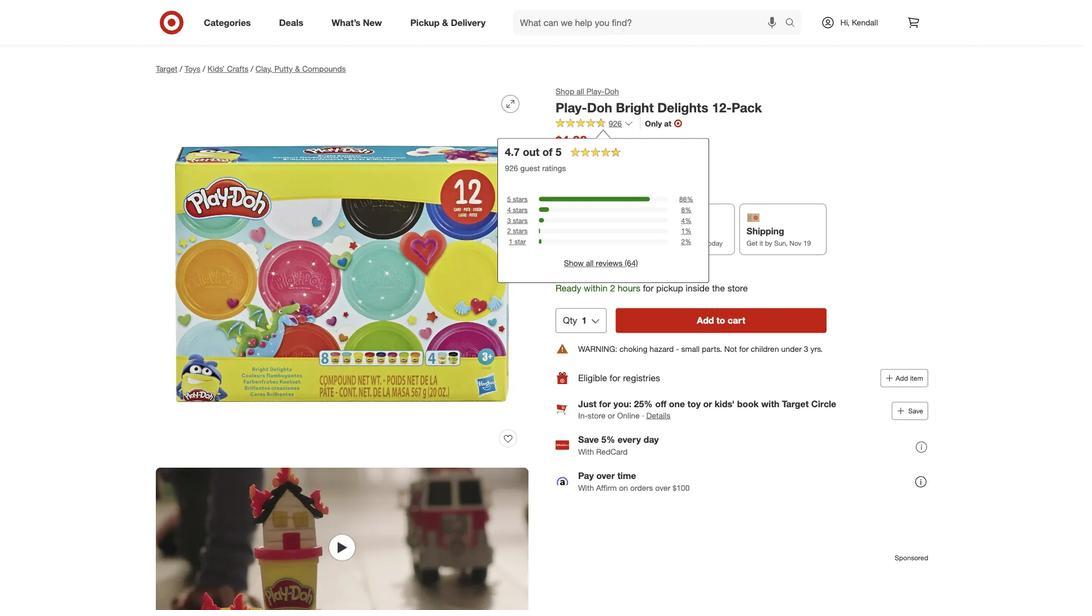 Task type: vqa. For each thing, say whether or not it's contained in the screenshot.
registries
yes



Task type: locate. For each thing, give the bounding box(es) containing it.
5 right of
[[556, 146, 562, 159]]

1 right qty
[[582, 315, 587, 326]]

add left to
[[697, 315, 715, 326]]

0 vertical spatial pickup
[[411, 17, 440, 28]]

1 horizontal spatial pickup
[[563, 226, 593, 237]]

save for save 5% every day with redcard
[[579, 434, 599, 445]]

3 stars from the top
[[513, 216, 528, 225]]

1 vertical spatial target
[[783, 399, 809, 410]]

% right (
[[618, 152, 624, 160]]

0 vertical spatial all
[[577, 86, 585, 96]]

doh
[[605, 86, 619, 96], [587, 99, 613, 115]]

search
[[781, 18, 808, 29]]

pickup inside pickup ready within 2 hours
[[563, 226, 593, 237]]

what's new
[[332, 17, 382, 28]]

target right with
[[783, 399, 809, 410]]

1 vertical spatial 1
[[509, 237, 513, 246]]

within down pick up at poway
[[584, 283, 608, 294]]

$4.99 reg $6.59 sale save $ 1.60 ( 24 % when purchased online
[[556, 133, 640, 173]]

% down 1 %
[[685, 237, 692, 246]]

crafts
[[227, 64, 249, 74]]

1 horizontal spatial add
[[896, 374, 909, 382]]

/
[[180, 64, 182, 74], [203, 64, 205, 74], [251, 64, 253, 74]]

0 vertical spatial 3
[[507, 216, 511, 225]]

stars up 2 stars
[[513, 216, 528, 225]]

under
[[782, 344, 802, 354]]

qty
[[563, 315, 578, 326]]

0 horizontal spatial add
[[697, 315, 715, 326]]

3 left yrs.
[[805, 344, 809, 354]]

/ left toys link
[[180, 64, 182, 74]]

up
[[577, 265, 588, 276]]

5
[[556, 146, 562, 159], [507, 195, 511, 203]]

4 down 8
[[682, 216, 685, 225]]

it
[[760, 239, 764, 247]]

0 horizontal spatial target
[[156, 64, 178, 74]]

bright
[[616, 99, 654, 115]]

1 horizontal spatial save
[[909, 407, 924, 415]]

over up affirm
[[597, 470, 615, 481]]

86 %
[[680, 195, 694, 203]]

with up pay
[[579, 447, 594, 457]]

0 vertical spatial hours
[[610, 239, 627, 247]]

1 horizontal spatial delivery
[[655, 226, 690, 237]]

1
[[682, 227, 685, 235], [509, 237, 513, 246], [582, 315, 587, 326]]

1 vertical spatial all
[[586, 258, 594, 268]]

ready down pick
[[556, 283, 582, 294]]

delivery as soon as 4pm today
[[655, 226, 723, 247]]

2
[[507, 227, 511, 235], [682, 237, 685, 246], [604, 239, 608, 247], [611, 283, 616, 294]]

1 horizontal spatial 4
[[682, 216, 685, 225]]

1 with from the top
[[579, 447, 594, 457]]

4 stars
[[507, 205, 528, 214]]

$100
[[673, 483, 690, 493]]

at right 'only'
[[665, 119, 672, 128]]

ready up show
[[563, 239, 583, 247]]

hours down poway button
[[618, 283, 641, 294]]

to
[[717, 315, 726, 326]]

0 vertical spatial &
[[442, 17, 449, 28]]

2 with from the top
[[579, 483, 594, 493]]

at right up
[[591, 265, 599, 276]]

% up 1 %
[[685, 216, 692, 225]]

1 horizontal spatial &
[[442, 17, 449, 28]]

poway
[[601, 265, 630, 276]]

delights
[[658, 99, 709, 115]]

inside
[[686, 283, 710, 294]]

pickup & delivery link
[[401, 10, 500, 35]]

1 horizontal spatial 926
[[609, 119, 622, 128]]

1 vertical spatial add
[[896, 374, 909, 382]]

1 horizontal spatial store
[[728, 283, 748, 294]]

0 horizontal spatial 926
[[505, 163, 518, 173]]

0 vertical spatial add
[[697, 315, 715, 326]]

redcard
[[597, 447, 628, 457]]

1 vertical spatial with
[[579, 483, 594, 493]]

doh up 926 link
[[587, 99, 613, 115]]

0 horizontal spatial store
[[588, 410, 606, 420]]

5%
[[602, 434, 616, 445]]

4
[[507, 205, 511, 214], [682, 216, 685, 225]]

for right eligible
[[610, 373, 621, 384]]

registries
[[623, 373, 661, 384]]

add for add item
[[896, 374, 909, 382]]

4 for 4 %
[[682, 216, 685, 225]]

star
[[515, 237, 526, 246]]

1 vertical spatial within
[[584, 283, 608, 294]]

stars up star
[[513, 227, 528, 235]]

when
[[556, 163, 577, 173]]

1 vertical spatial save
[[579, 434, 599, 445]]

2 stars from the top
[[513, 205, 528, 214]]

book
[[738, 399, 759, 410]]

or right toy
[[704, 399, 713, 410]]

doh up bright
[[605, 86, 619, 96]]

What can we help you find? suggestions appear below search field
[[514, 10, 789, 35]]

as
[[655, 239, 663, 247]]

play-
[[587, 86, 605, 96], [556, 99, 587, 115]]

add inside button
[[697, 315, 715, 326]]

1 horizontal spatial all
[[586, 258, 594, 268]]

(
[[609, 152, 610, 160]]

1 vertical spatial 4
[[682, 216, 685, 225]]

1 horizontal spatial 3
[[805, 344, 809, 354]]

within
[[585, 239, 602, 247], [584, 283, 608, 294]]

save inside save 5% every day with redcard
[[579, 434, 599, 445]]

1 vertical spatial 926
[[505, 163, 518, 173]]

stars for 5 stars
[[513, 195, 528, 203]]

4 for 4 stars
[[507, 205, 511, 214]]

kids'
[[715, 399, 735, 410]]

% for 2 %
[[685, 237, 692, 246]]

just for you: 25% off one toy or kids' book with target circle in-store or online ∙ details
[[579, 399, 837, 420]]

0 horizontal spatial save
[[579, 434, 599, 445]]

∙
[[642, 410, 645, 420]]

1 vertical spatial or
[[608, 410, 615, 420]]

1 vertical spatial pickup
[[563, 226, 593, 237]]

0 vertical spatial 926
[[609, 119, 622, 128]]

save left '5%'
[[579, 434, 599, 445]]

children
[[751, 344, 780, 354]]

add left item
[[896, 374, 909, 382]]

0 vertical spatial delivery
[[451, 17, 486, 28]]

2 horizontal spatial 1
[[682, 227, 685, 235]]

2 up reviews
[[604, 239, 608, 247]]

within up show all reviews (64)
[[585, 239, 602, 247]]

% for 1 %
[[685, 227, 692, 235]]

8
[[682, 205, 685, 214]]

1 vertical spatial store
[[588, 410, 606, 420]]

pickup right new
[[411, 17, 440, 28]]

only
[[645, 119, 662, 128]]

pick
[[556, 265, 575, 276]]

1 horizontal spatial 1
[[582, 315, 587, 326]]

0 vertical spatial with
[[579, 447, 594, 457]]

categories link
[[194, 10, 265, 35]]

clay, putty & compounds link
[[256, 64, 346, 74]]

just
[[579, 399, 597, 410]]

0 vertical spatial save
[[909, 407, 924, 415]]

stores
[[683, 266, 705, 276]]

1 vertical spatial at
[[591, 265, 599, 276]]

0 horizontal spatial 1
[[509, 237, 513, 246]]

stars for 4 stars
[[513, 205, 528, 214]]

add for add to cart
[[697, 315, 715, 326]]

1 vertical spatial &
[[295, 64, 300, 74]]

all for show all reviews (64)
[[586, 258, 594, 268]]

with
[[762, 399, 780, 410]]

stars
[[513, 195, 528, 203], [513, 205, 528, 214], [513, 216, 528, 225], [513, 227, 528, 235]]

0 vertical spatial target
[[156, 64, 178, 74]]

hours up reviews
[[610, 239, 627, 247]]

926 down 4.7
[[505, 163, 518, 173]]

0 horizontal spatial all
[[577, 86, 585, 96]]

for inside just for you: 25% off one toy or kids' book with target circle in-store or online ∙ details
[[599, 399, 611, 410]]

toy
[[688, 399, 701, 410]]

5 up 4 stars
[[507, 195, 511, 203]]

1 horizontal spatial over
[[656, 483, 671, 493]]

add to cart
[[697, 315, 746, 326]]

1 horizontal spatial /
[[203, 64, 205, 74]]

0 horizontal spatial 3
[[507, 216, 511, 225]]

4 stars from the top
[[513, 227, 528, 235]]

1 horizontal spatial target
[[783, 399, 809, 410]]

all inside shop all play-doh play-doh bright delights 12-pack
[[577, 86, 585, 96]]

/ right toys link
[[203, 64, 205, 74]]

for left you:
[[599, 399, 611, 410]]

play- right shop
[[587, 86, 605, 96]]

926 for 926 guest ratings
[[505, 163, 518, 173]]

all inside button
[[586, 258, 594, 268]]

you:
[[614, 399, 632, 410]]

kendall
[[852, 18, 879, 27]]

stars up "3 stars"
[[513, 205, 528, 214]]

eligible
[[579, 373, 608, 384]]

store right the
[[728, 283, 748, 294]]

0 vertical spatial store
[[728, 283, 748, 294]]

1 horizontal spatial 5
[[556, 146, 562, 159]]

926
[[609, 119, 622, 128], [505, 163, 518, 173]]

8 %
[[682, 205, 692, 214]]

pick up at poway
[[556, 265, 630, 276]]

0 vertical spatial 1
[[682, 227, 685, 235]]

% up the '2 %'
[[685, 227, 692, 235]]

with down pay
[[579, 483, 594, 493]]

2 inside pickup ready within 2 hours
[[604, 239, 608, 247]]

1 for 1 %
[[682, 227, 685, 235]]

3 up 2 stars
[[507, 216, 511, 225]]

over left $100
[[656, 483, 671, 493]]

2 horizontal spatial /
[[251, 64, 253, 74]]

1 %
[[682, 227, 692, 235]]

eligible for registries
[[579, 373, 661, 384]]

yrs.
[[811, 344, 823, 354]]

0 vertical spatial within
[[585, 239, 602, 247]]

$
[[590, 152, 594, 160]]

1 left star
[[509, 237, 513, 246]]

0 horizontal spatial delivery
[[451, 17, 486, 28]]

hi,
[[841, 18, 850, 27]]

2 %
[[682, 237, 692, 246]]

shipping get it by sun, nov 19
[[747, 226, 812, 247]]

in-
[[579, 410, 588, 420]]

/ left clay,
[[251, 64, 253, 74]]

stars for 3 stars
[[513, 216, 528, 225]]

2 vertical spatial 1
[[582, 315, 587, 326]]

1 vertical spatial play-
[[556, 99, 587, 115]]

image gallery element
[[156, 86, 529, 610]]

store down just
[[588, 410, 606, 420]]

1 vertical spatial 3
[[805, 344, 809, 354]]

by
[[766, 239, 773, 247]]

0 vertical spatial or
[[704, 399, 713, 410]]

or down you:
[[608, 410, 615, 420]]

target left toys
[[156, 64, 178, 74]]

926 for 926
[[609, 119, 622, 128]]

stars up 4 stars
[[513, 195, 528, 203]]

24
[[610, 152, 618, 160]]

0 vertical spatial over
[[597, 470, 615, 481]]

on
[[620, 483, 628, 493]]

all right show
[[586, 258, 594, 268]]

add item button
[[881, 369, 929, 387]]

0 horizontal spatial pickup
[[411, 17, 440, 28]]

save down item
[[909, 407, 924, 415]]

pickup up show
[[563, 226, 593, 237]]

poway button
[[601, 264, 630, 277]]

% down "86 %"
[[685, 205, 692, 214]]

stars for 2 stars
[[513, 227, 528, 235]]

with inside pay over time with affirm on orders over $100
[[579, 483, 594, 493]]

for right not on the bottom of page
[[740, 344, 749, 354]]

search button
[[781, 10, 808, 37]]

add item
[[896, 374, 924, 382]]

0 vertical spatial at
[[665, 119, 672, 128]]

0 horizontal spatial 5
[[507, 195, 511, 203]]

0 horizontal spatial &
[[295, 64, 300, 74]]

0 vertical spatial ready
[[563, 239, 583, 247]]

0 vertical spatial 4
[[507, 205, 511, 214]]

hazard
[[650, 344, 674, 354]]

add inside button
[[896, 374, 909, 382]]

delivery
[[451, 17, 486, 28], [655, 226, 690, 237]]

all right shop
[[577, 86, 585, 96]]

play- down shop
[[556, 99, 587, 115]]

1 within from the top
[[585, 239, 602, 247]]

4 up "3 stars"
[[507, 205, 511, 214]]

926 up "$6.59"
[[609, 119, 622, 128]]

1 for 1 star
[[509, 237, 513, 246]]

1 vertical spatial delivery
[[655, 226, 690, 237]]

1 stars from the top
[[513, 195, 528, 203]]

save inside 'button'
[[909, 407, 924, 415]]

save
[[574, 152, 588, 160]]

% for 8 %
[[685, 205, 692, 214]]

0 horizontal spatial /
[[180, 64, 182, 74]]

deals
[[279, 17, 304, 28]]

1 up the '2 %'
[[682, 227, 685, 235]]

% up 8 % at the right
[[687, 195, 694, 203]]

2 stars
[[507, 227, 528, 235]]

purchased
[[579, 163, 616, 173]]

0 horizontal spatial 4
[[507, 205, 511, 214]]

the
[[713, 283, 725, 294]]

&
[[442, 17, 449, 28], [295, 64, 300, 74]]



Task type: describe. For each thing, give the bounding box(es) containing it.
kids'
[[208, 64, 225, 74]]

1 vertical spatial over
[[656, 483, 671, 493]]

show all reviews (64) button
[[564, 258, 638, 269]]

add to cart button
[[616, 308, 827, 333]]

shop
[[556, 86, 575, 96]]

every
[[618, 434, 641, 445]]

1 / from the left
[[180, 64, 182, 74]]

of
[[543, 146, 553, 159]]

get
[[747, 239, 758, 247]]

2 within from the top
[[584, 283, 608, 294]]

pack
[[732, 99, 763, 115]]

for down check
[[643, 283, 654, 294]]

2 / from the left
[[203, 64, 205, 74]]

hours inside pickup ready within 2 hours
[[610, 239, 627, 247]]

play-doh bright delights 12-pack, 2 of 6, play video image
[[156, 468, 529, 610]]

qty 1
[[563, 315, 587, 326]]

shipping
[[747, 226, 785, 237]]

play-doh bright delights 12-pack, 1 of 6 image
[[156, 86, 529, 459]]

small
[[682, 344, 700, 354]]

% inside the $4.99 reg $6.59 sale save $ 1.60 ( 24 % when purchased online
[[618, 152, 624, 160]]

nov
[[790, 239, 802, 247]]

pay over time with affirm on orders over $100
[[579, 470, 690, 493]]

what's new link
[[322, 10, 396, 35]]

details
[[647, 410, 671, 420]]

shop all play-doh play-doh bright delights 12-pack
[[556, 86, 763, 115]]

1 star
[[509, 237, 526, 246]]

3 / from the left
[[251, 64, 253, 74]]

putty
[[275, 64, 293, 74]]

1 horizontal spatial or
[[704, 399, 713, 410]]

1 vertical spatial 5
[[507, 195, 511, 203]]

online
[[619, 163, 640, 173]]

out
[[523, 146, 540, 159]]

today
[[706, 239, 723, 247]]

as
[[682, 239, 689, 247]]

check
[[637, 266, 660, 276]]

sale
[[556, 151, 572, 161]]

pickup for &
[[411, 17, 440, 28]]

time
[[618, 470, 637, 481]]

within inside pickup ready within 2 hours
[[585, 239, 602, 247]]

4 %
[[682, 216, 692, 225]]

1 vertical spatial hours
[[618, 283, 641, 294]]

toys
[[185, 64, 201, 74]]

with inside save 5% every day with redcard
[[579, 447, 594, 457]]

5 stars
[[507, 195, 528, 203]]

1.60
[[594, 152, 607, 160]]

0 vertical spatial doh
[[605, 86, 619, 96]]

0 horizontal spatial or
[[608, 410, 615, 420]]

$6.59
[[601, 139, 618, 147]]

% for 4 %
[[685, 216, 692, 225]]

1 vertical spatial ready
[[556, 283, 582, 294]]

pickup & delivery
[[411, 17, 486, 28]]

parts.
[[702, 344, 723, 354]]

ready inside pickup ready within 2 hours
[[563, 239, 583, 247]]

0 vertical spatial 5
[[556, 146, 562, 159]]

0 vertical spatial play-
[[587, 86, 605, 96]]

% for 86 %
[[687, 195, 694, 203]]

delivery inside delivery as soon as 4pm today
[[655, 226, 690, 237]]

other
[[662, 266, 681, 276]]

1 vertical spatial doh
[[587, 99, 613, 115]]

2 down 1 %
[[682, 237, 685, 246]]

sponsored
[[895, 553, 929, 562]]

kids' crafts link
[[208, 64, 249, 74]]

only at
[[645, 119, 672, 128]]

hi, kendall
[[841, 18, 879, 27]]

show all reviews (64)
[[564, 258, 638, 268]]

19
[[804, 239, 812, 247]]

warning:
[[579, 344, 618, 354]]

save 5% every day with redcard
[[579, 434, 659, 457]]

circle
[[812, 399, 837, 410]]

0 horizontal spatial at
[[591, 265, 599, 276]]

save for save
[[909, 407, 924, 415]]

3 stars
[[507, 216, 528, 225]]

deals link
[[270, 10, 318, 35]]

pickup ready within 2 hours
[[563, 226, 627, 247]]

target link
[[156, 64, 178, 74]]

ready within 2 hours for pickup inside the store
[[556, 283, 748, 294]]

toys link
[[185, 64, 201, 74]]

all for shop all play-doh play-doh bright delights 12-pack
[[577, 86, 585, 96]]

pickup for ready
[[563, 226, 593, 237]]

save button
[[893, 402, 929, 420]]

reviews
[[596, 258, 623, 268]]

affirm
[[597, 483, 617, 493]]

2 down poway button
[[611, 283, 616, 294]]

one
[[669, 399, 685, 410]]

1 horizontal spatial at
[[665, 119, 672, 128]]

sun,
[[775, 239, 788, 247]]

target inside just for you: 25% off one toy or kids' book with target circle in-store or online ∙ details
[[783, 399, 809, 410]]

2 up 1 star
[[507, 227, 511, 235]]

-
[[676, 344, 680, 354]]

store inside just for you: 25% off one toy or kids' book with target circle in-store or online ∙ details
[[588, 410, 606, 420]]

(64)
[[625, 258, 638, 268]]

online
[[618, 410, 640, 420]]

target / toys / kids' crafts / clay, putty & compounds
[[156, 64, 346, 74]]

4.7
[[505, 146, 520, 159]]

$4.99
[[556, 133, 588, 148]]

0 horizontal spatial over
[[597, 470, 615, 481]]

soon
[[665, 239, 680, 247]]



